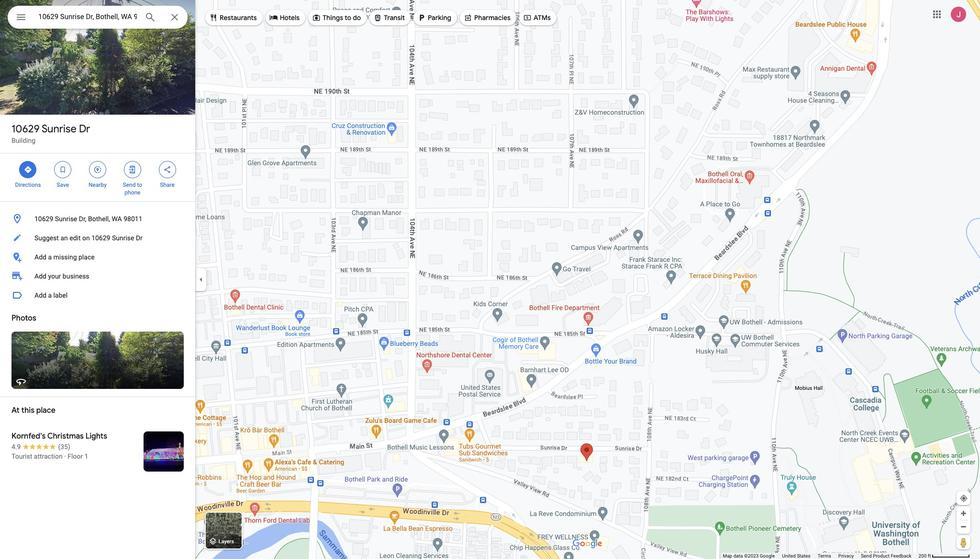 Task type: vqa. For each thing, say whether or not it's contained in the screenshot.
-7% emissions
no



Task type: locate. For each thing, give the bounding box(es) containing it.
10629
[[11, 123, 40, 136], [34, 215, 53, 223], [91, 234, 110, 242]]

google account: james peterson  
(james.peterson1902@gmail.com) image
[[951, 7, 966, 22]]

0 horizontal spatial dr
[[79, 123, 90, 136]]

terms
[[818, 554, 831, 559]]

a for missing
[[48, 254, 52, 261]]

pharmacies
[[474, 13, 511, 22]]

0 vertical spatial a
[[48, 254, 52, 261]]

send left product
[[861, 554, 872, 559]]

sunrise up 
[[42, 123, 77, 136]]

send to phone
[[123, 182, 142, 196]]

 parking
[[417, 12, 451, 23]]

10629 sunrise dr, bothell, wa 98011
[[34, 215, 142, 223]]

footer inside google maps element
[[723, 554, 919, 560]]

google maps element
[[0, 0, 980, 560]]

an
[[60, 234, 68, 242]]

1 horizontal spatial to
[[345, 13, 351, 22]]

10629 for dr,
[[34, 215, 53, 223]]

none field inside "10629 sunrise dr, bothell, wa 98011" field
[[38, 11, 137, 22]]

1 vertical spatial dr
[[136, 234, 143, 242]]

label
[[53, 292, 68, 300]]

0 horizontal spatial place
[[36, 406, 55, 416]]

1 horizontal spatial dr
[[136, 234, 143, 242]]

suggest an edit on 10629 sunrise dr
[[34, 234, 143, 242]]

footer containing map data ©2023 google
[[723, 554, 919, 560]]

send up phone
[[123, 182, 136, 189]]

sunrise inside '10629 sunrise dr building'
[[42, 123, 77, 136]]

data
[[733, 554, 743, 559]]

0 vertical spatial 10629
[[11, 123, 40, 136]]

1 vertical spatial sunrise
[[55, 215, 77, 223]]

share
[[160, 182, 175, 189]]

sunrise left the dr, on the top left of the page
[[55, 215, 77, 223]]

2 vertical spatial add
[[34, 292, 46, 300]]

add down the suggest
[[34, 254, 46, 261]]

transit
[[384, 13, 405, 22]]

united states
[[782, 554, 811, 559]]

to inside ' things to do'
[[345, 13, 351, 22]]

tourist
[[11, 453, 32, 461]]

phone
[[125, 189, 140, 196]]

1 vertical spatial add
[[34, 273, 46, 280]]

1 horizontal spatial send
[[861, 554, 872, 559]]

 button
[[8, 6, 34, 31]]

business
[[63, 273, 89, 280]]

0 vertical spatial send
[[123, 182, 136, 189]]

2 a from the top
[[48, 292, 52, 300]]

kornfed's
[[11, 432, 46, 442]]

a left label
[[48, 292, 52, 300]]

building
[[11, 137, 35, 145]]

send inside send to phone
[[123, 182, 136, 189]]

3 add from the top
[[34, 292, 46, 300]]

0 vertical spatial to
[[345, 13, 351, 22]]

add
[[34, 254, 46, 261], [34, 273, 46, 280], [34, 292, 46, 300]]

1 vertical spatial send
[[861, 554, 872, 559]]

add a missing place
[[34, 254, 95, 261]]

send for send to phone
[[123, 182, 136, 189]]

0 vertical spatial add
[[34, 254, 46, 261]]

footer
[[723, 554, 919, 560]]

product
[[873, 554, 890, 559]]

floor
[[68, 453, 83, 461]]

dr
[[79, 123, 90, 136], [136, 234, 143, 242]]

 pharmacies
[[464, 12, 511, 23]]

parking
[[428, 13, 451, 22]]

sunrise
[[42, 123, 77, 136], [55, 215, 77, 223], [112, 234, 134, 242]]

4.9
[[11, 444, 21, 451]]

0 horizontal spatial to
[[137, 182, 142, 189]]

feedback
[[891, 554, 911, 559]]

a for label
[[48, 292, 52, 300]]

show street view coverage image
[[957, 536, 970, 550]]

add your business
[[34, 273, 89, 280]]

2 add from the top
[[34, 273, 46, 280]]

missing
[[53, 254, 77, 261]]

0 vertical spatial dr
[[79, 123, 90, 136]]

1 add from the top
[[34, 254, 46, 261]]

to
[[345, 13, 351, 22], [137, 182, 142, 189]]

add left label
[[34, 292, 46, 300]]

98011
[[124, 215, 142, 223]]

add a label
[[34, 292, 68, 300]]

4.9 stars 35 reviews image
[[11, 443, 70, 452]]

a
[[48, 254, 52, 261], [48, 292, 52, 300]]

united
[[782, 554, 796, 559]]

1 horizontal spatial place
[[78, 254, 95, 261]]

photos
[[11, 314, 36, 323]]

add for add a missing place
[[34, 254, 46, 261]]

place right this
[[36, 406, 55, 416]]

 atms
[[523, 12, 551, 23]]

sunrise down wa
[[112, 234, 134, 242]]

place down on
[[78, 254, 95, 261]]

0 horizontal spatial send
[[123, 182, 136, 189]]

atms
[[534, 13, 551, 22]]

0 vertical spatial sunrise
[[42, 123, 77, 136]]

a left missing
[[48, 254, 52, 261]]

to left do
[[345, 13, 351, 22]]

kornfed's christmas lights
[[11, 432, 107, 442]]

add for add a label
[[34, 292, 46, 300]]

do
[[353, 13, 361, 22]]

map
[[723, 554, 732, 559]]

10629 sunrise dr, bothell, wa 98011 button
[[0, 210, 195, 229]]

to up phone
[[137, 182, 142, 189]]

1 a from the top
[[48, 254, 52, 261]]


[[417, 12, 426, 23]]

0 vertical spatial place
[[78, 254, 95, 261]]

1 vertical spatial to
[[137, 182, 142, 189]]

10629 right on
[[91, 234, 110, 242]]

1
[[84, 453, 88, 461]]


[[163, 165, 172, 175]]

None field
[[38, 11, 137, 22]]

place
[[78, 254, 95, 261], [36, 406, 55, 416]]

10629 inside '10629 sunrise dr building'
[[11, 123, 40, 136]]

send inside button
[[861, 554, 872, 559]]

sunrise for dr,
[[55, 215, 77, 223]]

send
[[123, 182, 136, 189], [861, 554, 872, 559]]

send product feedback button
[[861, 554, 911, 560]]

 search field
[[8, 6, 188, 31]]

add left your
[[34, 273, 46, 280]]

sunrise for dr
[[42, 123, 77, 136]]

10629 up building
[[11, 123, 40, 136]]

save
[[57, 182, 69, 189]]

christmas
[[47, 432, 84, 442]]

1 vertical spatial a
[[48, 292, 52, 300]]

1 vertical spatial 10629
[[34, 215, 53, 223]]

10629 up the suggest
[[34, 215, 53, 223]]

dr inside '10629 sunrise dr building'
[[79, 123, 90, 136]]

(35)
[[58, 444, 70, 451]]



Task type: describe. For each thing, give the bounding box(es) containing it.
 transit
[[373, 12, 405, 23]]

200 ft
[[919, 554, 931, 559]]

at this place
[[11, 406, 55, 416]]


[[312, 12, 321, 23]]

map data ©2023 google
[[723, 554, 775, 559]]

lights
[[85, 432, 107, 442]]

directions
[[15, 182, 41, 189]]


[[93, 165, 102, 175]]

ft
[[928, 554, 931, 559]]

privacy
[[838, 554, 854, 559]]

google
[[760, 554, 775, 559]]

your
[[48, 273, 61, 280]]

suggest an edit on 10629 sunrise dr button
[[0, 229, 195, 248]]

nearby
[[89, 182, 107, 189]]


[[373, 12, 382, 23]]

dr,
[[79, 215, 86, 223]]

show your location image
[[959, 495, 968, 503]]


[[15, 11, 27, 24]]

send for send product feedback
[[861, 554, 872, 559]]

2 vertical spatial sunrise
[[112, 234, 134, 242]]

200
[[919, 554, 927, 559]]


[[209, 12, 218, 23]]

10629 for dr
[[11, 123, 40, 136]]


[[58, 165, 67, 175]]

to inside send to phone
[[137, 182, 142, 189]]

add a missing place button
[[0, 248, 195, 267]]

wa
[[112, 215, 122, 223]]


[[24, 165, 32, 175]]

 restaurants
[[209, 12, 257, 23]]

 hotels
[[269, 12, 300, 23]]

1 vertical spatial place
[[36, 406, 55, 416]]


[[523, 12, 532, 23]]

send product feedback
[[861, 554, 911, 559]]

hotels
[[280, 13, 300, 22]]

 things to do
[[312, 12, 361, 23]]

©2023
[[744, 554, 759, 559]]

restaurants
[[220, 13, 257, 22]]

10629 Sunrise Dr, Bothell, WA 98011 field
[[8, 6, 188, 29]]

attraction
[[34, 453, 63, 461]]

united states button
[[782, 554, 811, 560]]

this
[[21, 406, 34, 416]]

on
[[82, 234, 90, 242]]

place inside button
[[78, 254, 95, 261]]

200 ft button
[[919, 554, 970, 559]]

layers
[[219, 539, 234, 546]]

2 vertical spatial 10629
[[91, 234, 110, 242]]

bothell,
[[88, 215, 110, 223]]

things
[[323, 13, 343, 22]]


[[269, 12, 278, 23]]

suggest
[[34, 234, 59, 242]]

zoom out image
[[960, 524, 967, 531]]

add for add your business
[[34, 273, 46, 280]]

privacy button
[[838, 554, 854, 560]]

terms button
[[818, 554, 831, 560]]


[[128, 165, 137, 175]]

states
[[797, 554, 811, 559]]

10629 sunrise dr building
[[11, 123, 90, 145]]


[[464, 12, 472, 23]]

tourist attraction · floor 1
[[11, 453, 88, 461]]

zoom in image
[[960, 511, 967, 518]]

at
[[11, 406, 20, 416]]

dr inside button
[[136, 234, 143, 242]]

·
[[64, 453, 66, 461]]

10629 sunrise dr main content
[[0, 0, 195, 560]]

collapse side panel image
[[196, 275, 206, 285]]

add a label button
[[0, 286, 195, 305]]

actions for 10629 sunrise dr region
[[0, 154, 195, 201]]

add your business link
[[0, 267, 195, 286]]

edit
[[69, 234, 81, 242]]



